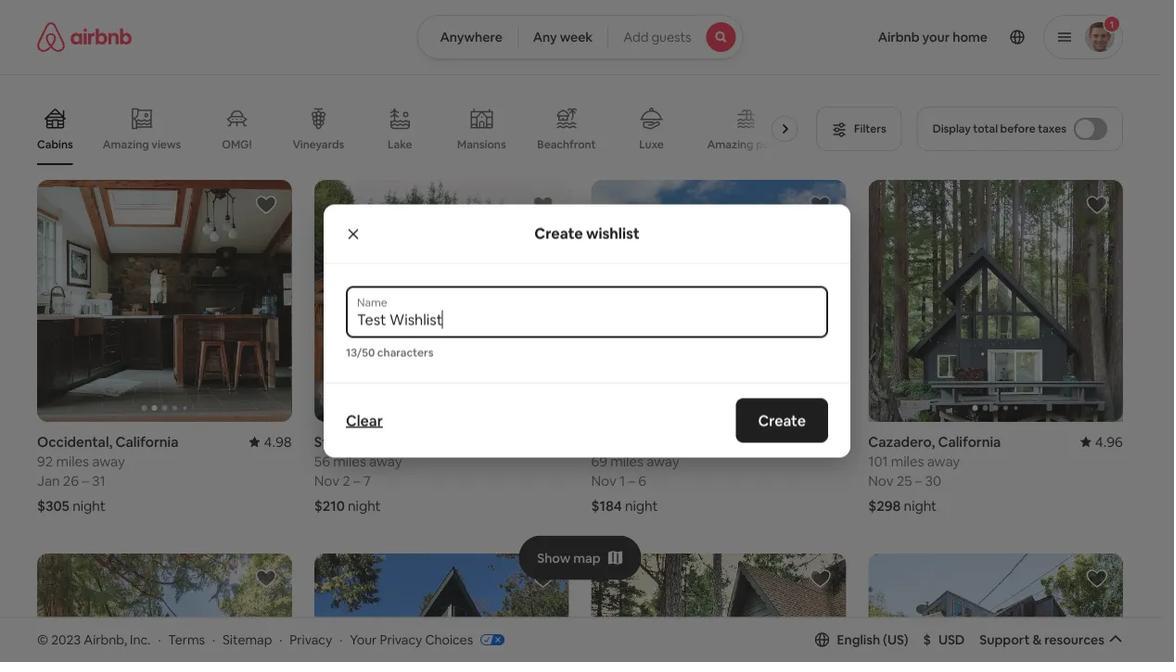 Task type: locate. For each thing, give the bounding box(es) containing it.
3 nov from the left
[[869, 472, 894, 490]]

(us)
[[883, 632, 909, 648]]

away up "31"
[[92, 452, 125, 470]]

omg!
[[222, 137, 252, 152]]

0 vertical spatial create
[[535, 224, 583, 243]]

0 horizontal spatial 4.96
[[818, 433, 846, 451]]

4 miles from the left
[[891, 452, 924, 470]]

california
[[115, 433, 179, 451], [413, 433, 476, 451], [938, 433, 1001, 451]]

1 california from the left
[[115, 433, 179, 451]]

terms · sitemap · privacy
[[168, 631, 332, 648]]

$184
[[591, 497, 622, 515]]

create
[[535, 224, 583, 243], [758, 411, 806, 430]]

display
[[933, 122, 971, 136]]

support
[[980, 632, 1030, 648]]

away right '69' on the right
[[647, 452, 680, 470]]

privacy
[[290, 631, 332, 648], [380, 631, 422, 648]]

nov
[[314, 472, 340, 490], [591, 472, 617, 490], [869, 472, 894, 490]]

– right 25
[[916, 472, 922, 490]]

night down 30
[[904, 497, 937, 515]]

away up 30
[[927, 452, 960, 470]]

privacy link
[[290, 631, 332, 648]]

– left 7
[[354, 472, 360, 490]]

None text field
[[357, 310, 817, 329]]

create up 4.96 out of 5 average rating icon
[[758, 411, 806, 430]]

None search field
[[417, 15, 744, 59]]

· left privacy link
[[279, 631, 283, 648]]

1 away from the left
[[92, 452, 125, 470]]

69
[[591, 452, 608, 470]]

usd
[[939, 632, 965, 648]]

create inside button
[[758, 411, 806, 430]]

4 · from the left
[[340, 631, 343, 648]]

add to wishlist: arnold, california image
[[532, 568, 554, 590]]

miles up 25
[[891, 452, 924, 470]]

2 horizontal spatial california
[[938, 433, 1001, 451]]

show map button
[[519, 536, 642, 580]]

lake
[[388, 137, 412, 152]]

nov left '1'
[[591, 472, 617, 490]]

none text field inside 'name this wishlist' "dialog"
[[357, 310, 817, 329]]

2 california from the left
[[413, 433, 476, 451]]

california for 101 miles away
[[938, 433, 1001, 451]]

night down "31"
[[73, 497, 106, 515]]

4.96
[[818, 433, 846, 451], [1095, 433, 1124, 451]]

0 horizontal spatial amazing
[[103, 137, 149, 151]]

–
[[82, 472, 89, 490], [354, 472, 360, 490], [629, 472, 636, 490], [916, 472, 922, 490]]

amazing pools
[[707, 137, 785, 152]]

night down 7
[[348, 497, 381, 515]]

13/50 characters
[[346, 346, 434, 360]]

night
[[73, 497, 106, 515], [348, 497, 381, 515], [625, 497, 658, 515], [904, 497, 937, 515]]

· right inc.
[[158, 631, 161, 648]]

2 4.96 from the left
[[1095, 433, 1124, 451]]

english (us)
[[837, 632, 909, 648]]

26
[[63, 472, 79, 490]]

2 – from the left
[[354, 472, 360, 490]]

sitemap link
[[223, 631, 272, 648]]

4.98 out of 5 average rating image
[[249, 433, 292, 451]]

4.96 for 69 miles away nov 1 – 6 $184 night
[[818, 433, 846, 451]]

2 miles from the left
[[333, 452, 366, 470]]

occidental, california 92 miles away jan 26 – 31 $305 night
[[37, 433, 179, 515]]

2 night from the left
[[348, 497, 381, 515]]

4 – from the left
[[916, 472, 922, 490]]

1 night from the left
[[73, 497, 106, 515]]

display total before taxes
[[933, 122, 1067, 136]]

2
[[343, 472, 350, 490]]

amazing for amazing pools
[[707, 137, 754, 152]]

1 horizontal spatial privacy
[[380, 631, 422, 648]]

1 horizontal spatial california
[[413, 433, 476, 451]]

– right '1'
[[629, 472, 636, 490]]

nov left the 2
[[314, 472, 340, 490]]

california inside 'cazadero, california 101 miles away nov 25 – 30 $298 night'
[[938, 433, 1001, 451]]

away down beach,
[[369, 452, 402, 470]]

away inside 'cazadero, california 101 miles away nov 25 – 30 $298 night'
[[927, 452, 960, 470]]

– left "31"
[[82, 472, 89, 490]]

– inside 69 miles away nov 1 – 6 $184 night
[[629, 472, 636, 490]]

views
[[152, 137, 181, 151]]

4 away from the left
[[927, 452, 960, 470]]

amazing
[[103, 137, 149, 151], [707, 137, 754, 152]]

california right beach,
[[413, 433, 476, 451]]

1 – from the left
[[82, 472, 89, 490]]

3 night from the left
[[625, 497, 658, 515]]

3 away from the left
[[647, 452, 680, 470]]

amazing left views at the left of the page
[[103, 137, 149, 151]]

·
[[158, 631, 161, 648], [212, 631, 215, 648], [279, 631, 283, 648], [340, 631, 343, 648]]

away inside stinson beach, california 56 miles away nov 2 – 7 $210 night
[[369, 452, 402, 470]]

miles inside 69 miles away nov 1 – 6 $184 night
[[611, 452, 644, 470]]

4 night from the left
[[904, 497, 937, 515]]

miles inside 'cazadero, california 101 miles away nov 25 – 30 $298 night'
[[891, 452, 924, 470]]

1 4.96 from the left
[[818, 433, 846, 451]]

&
[[1033, 632, 1042, 648]]

jan
[[37, 472, 60, 490]]

california right occidental,
[[115, 433, 179, 451]]

clear button
[[337, 402, 392, 439]]

2 horizontal spatial nov
[[869, 472, 894, 490]]

1 horizontal spatial create
[[758, 411, 806, 430]]

1 horizontal spatial amazing
[[707, 137, 754, 152]]

california up 30
[[938, 433, 1001, 451]]

create button
[[736, 398, 828, 443]]

night down "6"
[[625, 497, 658, 515]]

privacy left your
[[290, 631, 332, 648]]

6
[[639, 472, 647, 490]]

56
[[314, 452, 330, 470]]

1 horizontal spatial 4.96
[[1095, 433, 1124, 451]]

add to wishlist: twain harte, california image
[[255, 568, 277, 590]]

0 horizontal spatial california
[[115, 433, 179, 451]]

· right the 'terms'
[[212, 631, 215, 648]]

characters
[[377, 346, 434, 360]]

3 california from the left
[[938, 433, 1001, 451]]

group containing amazing views
[[37, 93, 805, 165]]

1 miles from the left
[[56, 452, 89, 470]]

sitemap
[[223, 631, 272, 648]]

2 away from the left
[[369, 452, 402, 470]]

0 horizontal spatial privacy
[[290, 631, 332, 648]]

miles up "26"
[[56, 452, 89, 470]]

wishlist
[[586, 224, 640, 243]]

away
[[92, 452, 125, 470], [369, 452, 402, 470], [647, 452, 680, 470], [927, 452, 960, 470]]

amazing left pools
[[707, 137, 754, 152]]

group
[[37, 93, 805, 165], [0, 180, 292, 422], [314, 180, 569, 422], [591, 180, 846, 422], [869, 180, 1124, 422], [37, 554, 292, 662], [314, 554, 569, 662], [591, 554, 846, 662], [869, 554, 1124, 662]]

privacy right your
[[380, 631, 422, 648]]

taxes
[[1038, 122, 1067, 136]]

3 – from the left
[[629, 472, 636, 490]]

add to wishlist: santa cruz, california image
[[1086, 568, 1109, 590]]

add to wishlist: occidental, california image
[[255, 194, 277, 216]]

create down add to wishlist: stinson beach, california icon
[[535, 224, 583, 243]]

1 horizontal spatial nov
[[591, 472, 617, 490]]

terms
[[168, 631, 205, 648]]

1 nov from the left
[[314, 472, 340, 490]]

30
[[926, 472, 942, 490]]

0 horizontal spatial create
[[535, 224, 583, 243]]

california inside occidental, california 92 miles away jan 26 – 31 $305 night
[[115, 433, 179, 451]]

1 vertical spatial create
[[758, 411, 806, 430]]

english
[[837, 632, 881, 648]]

2 nov from the left
[[591, 472, 617, 490]]

show map
[[537, 550, 601, 566]]

· left your
[[340, 631, 343, 648]]

1 · from the left
[[158, 631, 161, 648]]

miles
[[56, 452, 89, 470], [333, 452, 366, 470], [611, 452, 644, 470], [891, 452, 924, 470]]

miles up the 2
[[333, 452, 366, 470]]

© 2023 airbnb, inc. ·
[[37, 631, 161, 648]]

nov inside 69 miles away nov 1 – 6 $184 night
[[591, 472, 617, 490]]

miles up '1'
[[611, 452, 644, 470]]

clear
[[346, 411, 383, 430]]

92
[[37, 452, 53, 470]]

before
[[1001, 122, 1036, 136]]

show
[[537, 550, 571, 566]]

0 horizontal spatial nov
[[314, 472, 340, 490]]

3 miles from the left
[[611, 452, 644, 470]]

©
[[37, 631, 48, 648]]

inc.
[[130, 631, 151, 648]]

25
[[897, 472, 912, 490]]

support & resources
[[980, 632, 1105, 648]]

create wishlist
[[535, 224, 640, 243]]

nov down 101 at the bottom of page
[[869, 472, 894, 490]]



Task type: vqa. For each thing, say whether or not it's contained in the screenshot.
414
no



Task type: describe. For each thing, give the bounding box(es) containing it.
beachfront
[[537, 137, 596, 152]]

california for 92 miles away
[[115, 433, 179, 451]]

miles inside stinson beach, california 56 miles away nov 2 – 7 $210 night
[[333, 452, 366, 470]]

2023
[[51, 631, 81, 648]]

cabins
[[37, 137, 73, 152]]

31
[[92, 472, 106, 490]]

anywhere button
[[417, 15, 518, 59]]

nov inside 'cazadero, california 101 miles away nov 25 – 30 $298 night'
[[869, 472, 894, 490]]

add to wishlist: acampo, california image
[[809, 194, 832, 216]]

profile element
[[766, 0, 1124, 74]]

any
[[533, 29, 557, 45]]

night inside stinson beach, california 56 miles away nov 2 – 7 $210 night
[[348, 497, 381, 515]]

airbnb,
[[84, 631, 127, 648]]

your privacy choices link
[[350, 631, 505, 649]]

display total before taxes button
[[917, 107, 1124, 151]]

– inside stinson beach, california 56 miles away nov 2 – 7 $210 night
[[354, 472, 360, 490]]

stinson
[[314, 433, 363, 451]]

add
[[624, 29, 649, 45]]

terms link
[[168, 631, 205, 648]]

map
[[574, 550, 601, 566]]

amazing for amazing views
[[103, 137, 149, 151]]

pools
[[756, 137, 785, 152]]

cazadero,
[[869, 433, 935, 451]]

2 · from the left
[[212, 631, 215, 648]]

add guests button
[[608, 15, 744, 59]]

your privacy choices
[[350, 631, 473, 648]]

$
[[924, 632, 931, 648]]

away inside 69 miles away nov 1 – 6 $184 night
[[647, 452, 680, 470]]

add guests
[[624, 29, 692, 45]]

create for create
[[758, 411, 806, 430]]

vineyards
[[293, 137, 344, 152]]

– inside occidental, california 92 miles away jan 26 – 31 $305 night
[[82, 472, 89, 490]]

away inside occidental, california 92 miles away jan 26 – 31 $305 night
[[92, 452, 125, 470]]

resources
[[1045, 632, 1105, 648]]

101
[[869, 452, 888, 470]]

4.96 for cazadero, california 101 miles away nov 25 – 30 $298 night
[[1095, 433, 1124, 451]]

4.96 out of 5 average rating image
[[1081, 433, 1124, 451]]

4.96 out of 5 average rating image
[[803, 433, 846, 451]]

3 · from the left
[[279, 631, 283, 648]]

$305
[[37, 497, 70, 515]]

nov inside stinson beach, california 56 miles away nov 2 – 7 $210 night
[[314, 472, 340, 490]]

amazing views
[[103, 137, 181, 151]]

mansions
[[457, 137, 506, 152]]

add to wishlist: stinson beach, california image
[[532, 194, 554, 216]]

anywhere
[[440, 29, 503, 45]]

occidental,
[[37, 433, 113, 451]]

choices
[[425, 631, 473, 648]]

night inside 'cazadero, california 101 miles away nov 25 – 30 $298 night'
[[904, 497, 937, 515]]

your
[[350, 631, 377, 648]]

week
[[560, 29, 593, 45]]

2 privacy from the left
[[380, 631, 422, 648]]

beach,
[[366, 433, 410, 451]]

4.98
[[264, 433, 292, 451]]

$ usd
[[924, 632, 965, 648]]

name this wishlist dialog
[[324, 205, 851, 458]]

cazadero, california 101 miles away nov 25 – 30 $298 night
[[869, 433, 1001, 515]]

69 miles away nov 1 – 6 $184 night
[[591, 452, 680, 515]]

california inside stinson beach, california 56 miles away nov 2 – 7 $210 night
[[413, 433, 476, 451]]

luxe
[[639, 137, 664, 152]]

– inside 'cazadero, california 101 miles away nov 25 – 30 $298 night'
[[916, 472, 922, 490]]

total
[[973, 122, 998, 136]]

none search field containing anywhere
[[417, 15, 744, 59]]

1 privacy from the left
[[290, 631, 332, 648]]

night inside occidental, california 92 miles away jan 26 – 31 $305 night
[[73, 497, 106, 515]]

1
[[620, 472, 626, 490]]

7
[[364, 472, 371, 490]]

$210
[[314, 497, 345, 515]]

any week button
[[517, 15, 609, 59]]

stinson beach, california 56 miles away nov 2 – 7 $210 night
[[314, 433, 476, 515]]

create for create wishlist
[[535, 224, 583, 243]]

add to wishlist: arnold, california image
[[809, 568, 832, 590]]

add to wishlist: cazadero, california image
[[1086, 194, 1109, 216]]

$298
[[869, 497, 901, 515]]

night inside 69 miles away nov 1 – 6 $184 night
[[625, 497, 658, 515]]

english (us) button
[[815, 632, 909, 648]]

guests
[[652, 29, 692, 45]]

miles inside occidental, california 92 miles away jan 26 – 31 $305 night
[[56, 452, 89, 470]]

support & resources button
[[980, 632, 1123, 648]]

13/50
[[346, 346, 375, 360]]

any week
[[533, 29, 593, 45]]



